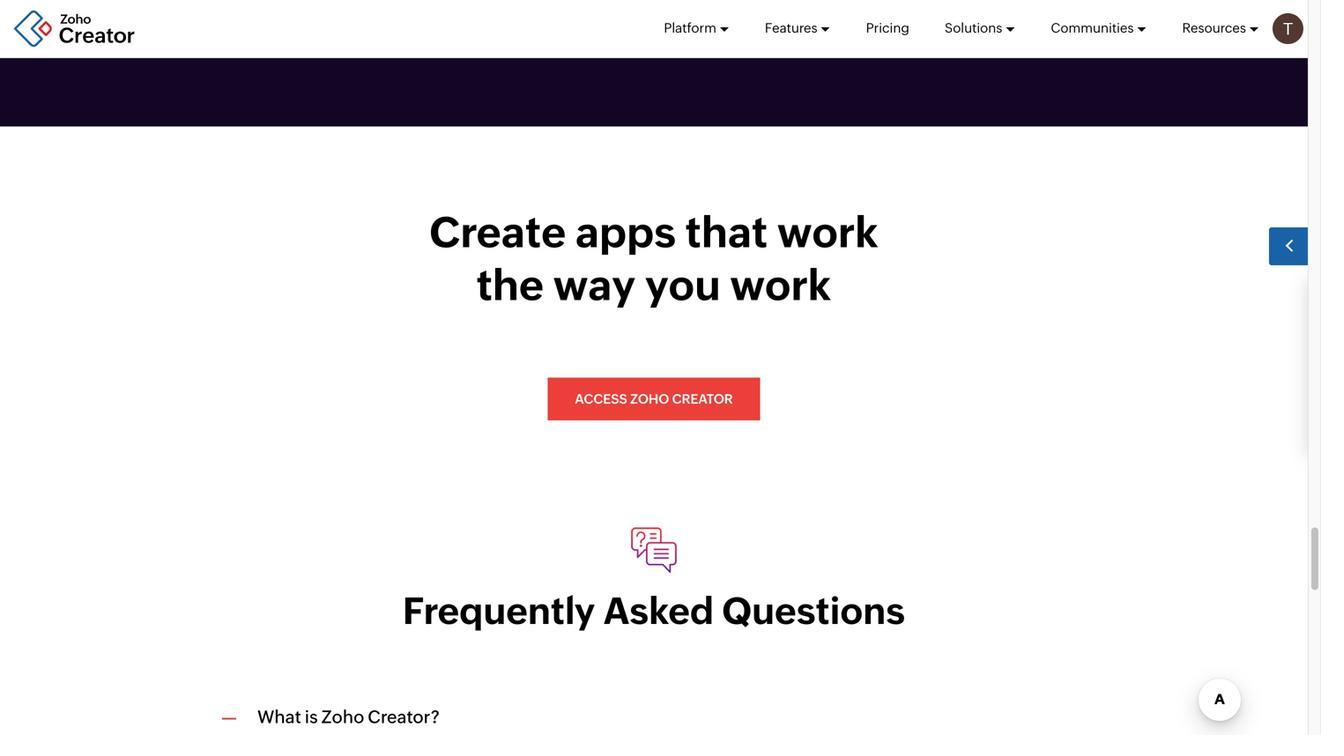 Task type: describe. For each thing, give the bounding box(es) containing it.
pricing link
[[866, 0, 910, 56]]

resources
[[1183, 20, 1247, 36]]

creator?
[[368, 707, 440, 727]]

the
[[477, 261, 544, 309]]

0 vertical spatial work
[[777, 208, 879, 257]]

creator
[[672, 391, 733, 407]]

pricing
[[866, 20, 910, 36]]

is
[[305, 707, 318, 727]]

that
[[686, 208, 768, 257]]

apps
[[576, 208, 676, 257]]

what
[[257, 707, 301, 727]]

you
[[645, 261, 721, 309]]

0 horizontal spatial zoho
[[321, 707, 364, 727]]

access zoho creator link
[[548, 378, 761, 421]]

way
[[553, 261, 636, 309]]

solutions
[[945, 20, 1003, 36]]

what is zoho creator?
[[257, 707, 440, 727]]

1 vertical spatial work
[[730, 261, 832, 309]]

zoho creator logo image
[[13, 9, 136, 48]]



Task type: locate. For each thing, give the bounding box(es) containing it.
work
[[777, 208, 879, 257], [730, 261, 832, 309]]

1 vertical spatial zoho
[[321, 707, 364, 727]]

frequently
[[403, 590, 595, 632]]

zoho right access
[[630, 391, 669, 407]]

create apps that work the way you work
[[430, 208, 879, 309]]

questions
[[722, 590, 906, 632]]

zoho
[[630, 391, 669, 407], [321, 707, 364, 727]]

access zoho creator
[[575, 391, 733, 407]]

zoho inside access zoho creator link
[[630, 391, 669, 407]]

0 vertical spatial zoho
[[630, 391, 669, 407]]

platform
[[664, 20, 717, 36]]

zoho right is
[[321, 707, 364, 727]]

features
[[765, 20, 818, 36]]

create
[[430, 208, 566, 257]]

1 horizontal spatial zoho
[[630, 391, 669, 407]]

communities
[[1051, 20, 1134, 36]]

access
[[575, 391, 627, 407]]

frequently asked questions
[[403, 590, 906, 632]]

asked
[[603, 590, 714, 632]]

terry turtle image
[[1273, 13, 1304, 44]]



Task type: vqa. For each thing, say whether or not it's contained in the screenshot.
right low-
no



